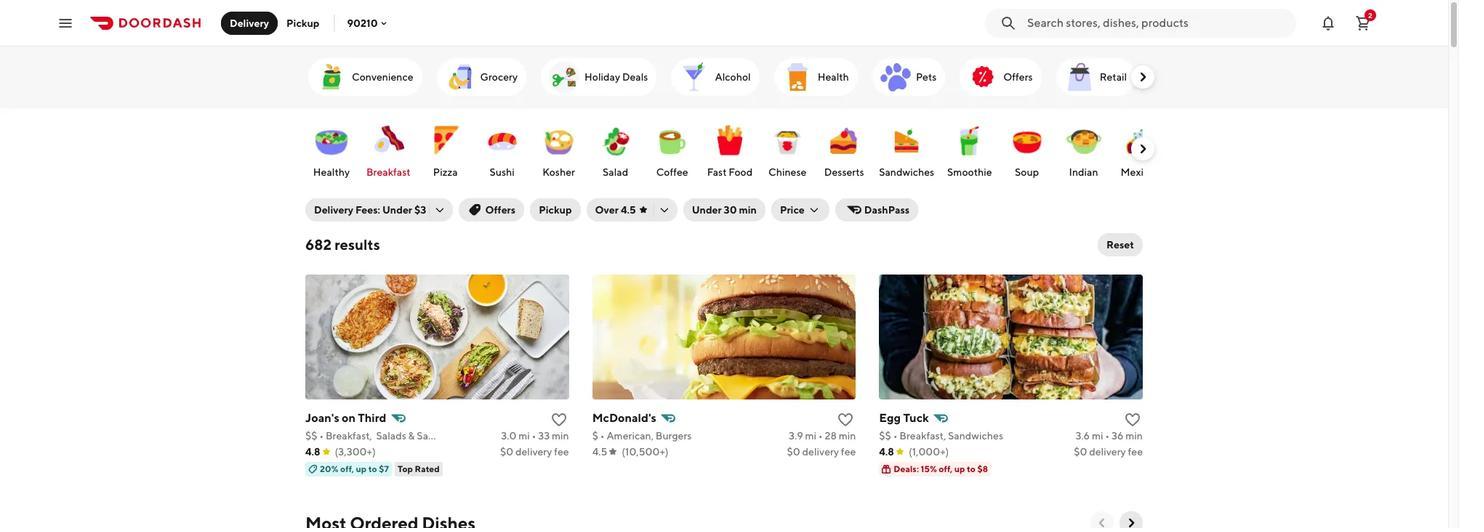 Task type: describe. For each thing, give the bounding box(es) containing it.
(3,300+)
[[335, 447, 376, 458]]

burgers
[[656, 431, 692, 442]]

30
[[724, 204, 737, 216]]

(10,500+)
[[622, 447, 669, 458]]

breakfast, for on
[[326, 431, 372, 442]]

click to add this store to your saved list image for mcdonald's
[[837, 412, 855, 429]]

20% off, up to $7
[[320, 464, 389, 475]]

dashpass
[[865, 204, 910, 216]]

grocery link
[[437, 58, 527, 96]]

682 results
[[306, 236, 380, 253]]

2 off, from the left
[[939, 464, 953, 475]]

third
[[358, 412, 387, 426]]

1 horizontal spatial pickup button
[[530, 199, 581, 222]]

3.6 mi • 36 min
[[1076, 431, 1143, 442]]

1 horizontal spatial sandwiches
[[880, 167, 935, 178]]

delivery button
[[221, 11, 278, 35]]

under inside button
[[692, 204, 722, 216]]

pickup for leftmost pickup button
[[287, 17, 320, 29]]

3.9 mi • 28 min
[[789, 431, 856, 442]]

4.8 for egg tuck
[[880, 447, 895, 458]]

5 • from the left
[[894, 431, 898, 442]]

click to add this store to your saved list image
[[1125, 412, 1142, 429]]

open menu image
[[57, 14, 74, 32]]

min for joan's on third
[[552, 431, 569, 442]]

under 30 min
[[692, 204, 757, 216]]

$
[[593, 431, 599, 442]]

mi for on
[[519, 431, 530, 442]]

results
[[335, 236, 380, 253]]

fast
[[707, 167, 727, 178]]

3.9
[[789, 431, 804, 442]]

indian
[[1070, 167, 1099, 178]]

chinese
[[769, 167, 807, 178]]

joan's on third
[[306, 412, 387, 426]]

pickup for pickup button to the right
[[539, 204, 572, 216]]

coffee
[[657, 167, 689, 178]]

breakfast
[[367, 167, 411, 178]]

20%
[[320, 464, 339, 475]]

convenience link
[[308, 58, 422, 96]]

desserts
[[825, 167, 865, 178]]

holiday deals image
[[547, 60, 582, 95]]

delivery for on
[[516, 447, 552, 458]]

2 up from the left
[[955, 464, 966, 475]]

over 4.5 button
[[587, 199, 678, 222]]

$$ • breakfast,  salads & sandwiches
[[306, 431, 472, 442]]

4.8 for joan's on third
[[306, 447, 320, 458]]

egg tuck
[[880, 412, 929, 426]]

holiday deals
[[585, 71, 648, 83]]

next button of carousel image
[[1125, 516, 1139, 529]]

on
[[342, 412, 356, 426]]

fees:
[[356, 204, 380, 216]]

1 to from the left
[[369, 464, 377, 475]]

fee for tuck
[[1129, 447, 1143, 458]]

food
[[729, 167, 753, 178]]

0 vertical spatial offers
[[1004, 71, 1033, 83]]

3.0 mi • 33 min
[[501, 431, 569, 442]]

$​0 for tuck
[[1075, 447, 1088, 458]]

holiday
[[585, 71, 621, 83]]

grocery image
[[443, 60, 478, 95]]

28
[[825, 431, 837, 442]]

4.5 inside button
[[621, 204, 636, 216]]

2 button
[[1349, 8, 1378, 37]]

deals: 15% off, up to $8
[[894, 464, 989, 475]]

holiday deals link
[[541, 58, 657, 96]]

tuck
[[904, 412, 929, 426]]

price button
[[772, 199, 830, 222]]

2 next button of carousel image from the top
[[1136, 142, 1151, 156]]

click to add this store to your saved list image for joan's on third
[[550, 412, 568, 429]]

price
[[780, 204, 805, 216]]

delivery fees: under $3
[[314, 204, 427, 216]]

alcohol image
[[678, 60, 712, 95]]

salad
[[603, 167, 629, 178]]

over
[[595, 204, 619, 216]]

salads
[[376, 431, 406, 442]]

healthy
[[313, 167, 350, 178]]

top rated
[[398, 464, 440, 475]]

alcohol link
[[672, 58, 760, 96]]

3.0
[[501, 431, 517, 442]]

1 off, from the left
[[340, 464, 354, 475]]

fee for on
[[554, 447, 569, 458]]

0 horizontal spatial pickup button
[[278, 11, 328, 35]]

alcohol
[[715, 71, 751, 83]]

reset
[[1107, 239, 1135, 251]]

2 fee from the left
[[842, 447, 856, 458]]

over 4.5
[[595, 204, 636, 216]]

3.6
[[1076, 431, 1091, 442]]

offers link
[[960, 58, 1042, 96]]

36
[[1112, 431, 1124, 442]]

$$ • breakfast, sandwiches
[[880, 431, 1004, 442]]

pizza
[[433, 167, 458, 178]]

convenience
[[352, 71, 414, 83]]

joan's
[[306, 412, 340, 426]]



Task type: locate. For each thing, give the bounding box(es) containing it.
$$ down egg at the bottom right of the page
[[880, 431, 892, 442]]

1 vertical spatial offers
[[485, 204, 516, 216]]

1 horizontal spatial $$
[[880, 431, 892, 442]]

0 vertical spatial 4.5
[[621, 204, 636, 216]]

1 click to add this store to your saved list image from the left
[[550, 412, 568, 429]]

mi right 3.9
[[806, 431, 817, 442]]

grocery
[[480, 71, 518, 83]]

0 horizontal spatial $​0
[[500, 447, 514, 458]]

top
[[398, 464, 413, 475]]

0 horizontal spatial up
[[356, 464, 367, 475]]

deals
[[623, 71, 648, 83]]

4 • from the left
[[819, 431, 823, 442]]

fee down 3.9 mi • 28 min
[[842, 447, 856, 458]]

$8
[[978, 464, 989, 475]]

deals:
[[894, 464, 919, 475]]

2 • from the left
[[532, 431, 536, 442]]

under left $3
[[383, 204, 412, 216]]

2 $​0 delivery fee from the left
[[787, 447, 856, 458]]

1 fee from the left
[[554, 447, 569, 458]]

offers right offers icon
[[1004, 71, 1033, 83]]

2 horizontal spatial sandwiches
[[949, 431, 1004, 442]]

fee
[[554, 447, 569, 458], [842, 447, 856, 458], [1129, 447, 1143, 458]]

sandwiches right &
[[417, 431, 472, 442]]

• left 36
[[1106, 431, 1110, 442]]

notification bell image
[[1320, 14, 1338, 32]]

2 horizontal spatial delivery
[[1090, 447, 1127, 458]]

1 vertical spatial delivery
[[314, 204, 354, 216]]

$​0 down 3.9
[[787, 447, 801, 458]]

0 horizontal spatial delivery
[[230, 17, 269, 29]]

0 horizontal spatial click to add this store to your saved list image
[[550, 412, 568, 429]]

1 vertical spatial next button of carousel image
[[1136, 142, 1151, 156]]

click to add this store to your saved list image up 3.9 mi • 28 min
[[837, 412, 855, 429]]

1 horizontal spatial to
[[967, 464, 976, 475]]

3 $​0 delivery fee from the left
[[1075, 447, 1143, 458]]

min for egg tuck
[[1126, 431, 1143, 442]]

0 horizontal spatial off,
[[340, 464, 354, 475]]

smoothie
[[948, 167, 993, 178]]

0 horizontal spatial to
[[369, 464, 377, 475]]

pickup button
[[278, 11, 328, 35], [530, 199, 581, 222]]

4.8 up deals: on the right bottom of the page
[[880, 447, 895, 458]]

delivery inside button
[[230, 17, 269, 29]]

90210
[[347, 17, 378, 29]]

retail image
[[1063, 60, 1097, 95]]

$​0 delivery fee for tuck
[[1075, 447, 1143, 458]]

delivery down the 3.0 mi • 33 min
[[516, 447, 552, 458]]

2 horizontal spatial $​0 delivery fee
[[1075, 447, 1143, 458]]

• down joan's
[[320, 431, 324, 442]]

33
[[538, 431, 550, 442]]

min right 33
[[552, 431, 569, 442]]

up
[[356, 464, 367, 475], [955, 464, 966, 475]]

1 horizontal spatial delivery
[[314, 204, 354, 216]]

delivery for delivery
[[230, 17, 269, 29]]

1 horizontal spatial off,
[[939, 464, 953, 475]]

2 4.8 from the left
[[880, 447, 895, 458]]

sandwiches up "$8"
[[949, 431, 1004, 442]]

up left "$8"
[[955, 464, 966, 475]]

1 horizontal spatial 4.8
[[880, 447, 895, 458]]

2 mi from the left
[[806, 431, 817, 442]]

$​0 delivery fee
[[500, 447, 569, 458], [787, 447, 856, 458], [1075, 447, 1143, 458]]

egg
[[880, 412, 901, 426]]

offers inside button
[[485, 204, 516, 216]]

4.5 down $
[[593, 447, 608, 458]]

breakfast, for tuck
[[900, 431, 947, 442]]

off, right 20% on the left bottom of the page
[[340, 464, 354, 475]]

mi right 3.0
[[519, 431, 530, 442]]

convenience image
[[314, 60, 349, 95]]

american,
[[607, 431, 654, 442]]

$$ down joan's
[[306, 431, 318, 442]]

0 vertical spatial pickup button
[[278, 11, 328, 35]]

$$
[[306, 431, 318, 442], [880, 431, 892, 442]]

under
[[383, 204, 412, 216], [692, 204, 722, 216]]

1 breakfast, from the left
[[326, 431, 372, 442]]

0 vertical spatial pickup
[[287, 17, 320, 29]]

mcdonald's
[[593, 412, 657, 426]]

2 to from the left
[[967, 464, 976, 475]]

mi
[[519, 431, 530, 442], [806, 431, 817, 442], [1093, 431, 1104, 442]]

$​0 delivery fee down the 3.0 mi • 33 min
[[500, 447, 569, 458]]

$​0 delivery fee down 3.9 mi • 28 min
[[787, 447, 856, 458]]

click to add this store to your saved list image
[[550, 412, 568, 429], [837, 412, 855, 429]]

kosher
[[543, 167, 575, 178]]

1 4.8 from the left
[[306, 447, 320, 458]]

offers image
[[966, 60, 1001, 95]]

reset button
[[1098, 233, 1143, 257]]

off,
[[340, 464, 354, 475], [939, 464, 953, 475]]

breakfast, up (3,300+)
[[326, 431, 372, 442]]

$3
[[415, 204, 427, 216]]

3 fee from the left
[[1129, 447, 1143, 458]]

1 mi from the left
[[519, 431, 530, 442]]

pets
[[916, 71, 937, 83]]

1 vertical spatial 4.5
[[593, 447, 608, 458]]

&
[[409, 431, 415, 442]]

under 30 min button
[[683, 199, 766, 222]]

2 horizontal spatial $​0
[[1075, 447, 1088, 458]]

1 horizontal spatial delivery
[[803, 447, 839, 458]]

dashpass button
[[836, 199, 919, 222]]

• right $
[[601, 431, 605, 442]]

2 horizontal spatial mi
[[1093, 431, 1104, 442]]

breakfast, up (1,000+) at the right
[[900, 431, 947, 442]]

fee down the 3.0 mi • 33 min
[[554, 447, 569, 458]]

1 horizontal spatial pickup
[[539, 204, 572, 216]]

sandwiches
[[880, 167, 935, 178], [417, 431, 472, 442], [949, 431, 1004, 442]]

1 $$ from the left
[[306, 431, 318, 442]]

1 vertical spatial pickup
[[539, 204, 572, 216]]

fee down 3.6 mi • 36 min
[[1129, 447, 1143, 458]]

offers down "sushi"
[[485, 204, 516, 216]]

min right 28
[[839, 431, 856, 442]]

0 horizontal spatial offers
[[485, 204, 516, 216]]

0 horizontal spatial under
[[383, 204, 412, 216]]

mi right 3.6 on the right bottom
[[1093, 431, 1104, 442]]

1 horizontal spatial under
[[692, 204, 722, 216]]

2 delivery from the left
[[803, 447, 839, 458]]

pickup button left 90210
[[278, 11, 328, 35]]

delivery
[[230, 17, 269, 29], [314, 204, 354, 216]]

sandwiches up dashpass
[[880, 167, 935, 178]]

0 horizontal spatial 4.5
[[593, 447, 608, 458]]

$$ for joan's
[[306, 431, 318, 442]]

sushi
[[490, 167, 515, 178]]

min down click to add this store to your saved list image
[[1126, 431, 1143, 442]]

1 $​0 from the left
[[500, 447, 514, 458]]

3 mi from the left
[[1093, 431, 1104, 442]]

mexican
[[1121, 167, 1161, 178]]

0 horizontal spatial sandwiches
[[417, 431, 472, 442]]

$​0 delivery fee down 3.6 mi • 36 min
[[1075, 447, 1143, 458]]

retail
[[1100, 71, 1128, 83]]

next button of carousel image right "retail"
[[1136, 70, 1151, 84]]

next button of carousel image
[[1136, 70, 1151, 84], [1136, 142, 1151, 156]]

mi for tuck
[[1093, 431, 1104, 442]]

breakfast,
[[326, 431, 372, 442], [900, 431, 947, 442]]

3 items, open order cart image
[[1355, 14, 1373, 32]]

health link
[[775, 58, 858, 96]]

next button of carousel image up mexican
[[1136, 142, 1151, 156]]

under left 30
[[692, 204, 722, 216]]

1 horizontal spatial mi
[[806, 431, 817, 442]]

min right 30
[[739, 204, 757, 216]]

offers
[[1004, 71, 1033, 83], [485, 204, 516, 216]]

0 horizontal spatial $​0 delivery fee
[[500, 447, 569, 458]]

off, right 15%
[[939, 464, 953, 475]]

offers button
[[459, 199, 525, 222]]

health
[[818, 71, 850, 83]]

$​0 down 3.0
[[500, 447, 514, 458]]

4.8 up 20% on the left bottom of the page
[[306, 447, 320, 458]]

soup
[[1016, 167, 1040, 178]]

1 horizontal spatial $​0 delivery fee
[[787, 447, 856, 458]]

$ • american, burgers
[[593, 431, 692, 442]]

• left 33
[[532, 431, 536, 442]]

2
[[1369, 11, 1373, 19]]

2 $$ from the left
[[880, 431, 892, 442]]

retail link
[[1057, 58, 1136, 96]]

3 $​0 from the left
[[1075, 447, 1088, 458]]

fast food
[[707, 167, 753, 178]]

682
[[306, 236, 332, 253]]

4.5 right "over"
[[621, 204, 636, 216]]

1 horizontal spatial $​0
[[787, 447, 801, 458]]

2 under from the left
[[692, 204, 722, 216]]

0 horizontal spatial 4.8
[[306, 447, 320, 458]]

delivery down 3.9 mi • 28 min
[[803, 447, 839, 458]]

4.5
[[621, 204, 636, 216], [593, 447, 608, 458]]

1 horizontal spatial offers
[[1004, 71, 1033, 83]]

pickup button down kosher
[[530, 199, 581, 222]]

to left '$7'
[[369, 464, 377, 475]]

1 horizontal spatial click to add this store to your saved list image
[[837, 412, 855, 429]]

2 breakfast, from the left
[[900, 431, 947, 442]]

$$ for egg
[[880, 431, 892, 442]]

pets image
[[879, 60, 914, 95]]

to left "$8"
[[967, 464, 976, 475]]

3 delivery from the left
[[1090, 447, 1127, 458]]

1 next button of carousel image from the top
[[1136, 70, 1151, 84]]

$7
[[379, 464, 389, 475]]

health image
[[780, 60, 815, 95]]

min inside button
[[739, 204, 757, 216]]

1 horizontal spatial up
[[955, 464, 966, 475]]

0 horizontal spatial delivery
[[516, 447, 552, 458]]

15%
[[921, 464, 937, 475]]

1 $​0 delivery fee from the left
[[500, 447, 569, 458]]

0 horizontal spatial breakfast,
[[326, 431, 372, 442]]

3 • from the left
[[601, 431, 605, 442]]

90210 button
[[347, 17, 390, 29]]

4.8
[[306, 447, 320, 458], [880, 447, 895, 458]]

delivery for tuck
[[1090, 447, 1127, 458]]

$​0
[[500, 447, 514, 458], [787, 447, 801, 458], [1075, 447, 1088, 458]]

up down (3,300+)
[[356, 464, 367, 475]]

0 horizontal spatial $$
[[306, 431, 318, 442]]

Store search: begin typing to search for stores available on DoorDash text field
[[1028, 15, 1288, 31]]

pickup
[[287, 17, 320, 29], [539, 204, 572, 216]]

1 • from the left
[[320, 431, 324, 442]]

• down egg at the bottom right of the page
[[894, 431, 898, 442]]

2 $​0 from the left
[[787, 447, 801, 458]]

min for mcdonald's
[[839, 431, 856, 442]]

2 click to add this store to your saved list image from the left
[[837, 412, 855, 429]]

•
[[320, 431, 324, 442], [532, 431, 536, 442], [601, 431, 605, 442], [819, 431, 823, 442], [894, 431, 898, 442], [1106, 431, 1110, 442]]

2 horizontal spatial fee
[[1129, 447, 1143, 458]]

1 horizontal spatial breakfast,
[[900, 431, 947, 442]]

previous button of carousel image
[[1095, 516, 1110, 529]]

delivery for delivery fees: under $3
[[314, 204, 354, 216]]

pets link
[[873, 58, 946, 96]]

(1,000+)
[[909, 447, 950, 458]]

delivery down 3.6 mi • 36 min
[[1090, 447, 1127, 458]]

1 horizontal spatial 4.5
[[621, 204, 636, 216]]

1 horizontal spatial fee
[[842, 447, 856, 458]]

• left 28
[[819, 431, 823, 442]]

delivery
[[516, 447, 552, 458], [803, 447, 839, 458], [1090, 447, 1127, 458]]

0 vertical spatial delivery
[[230, 17, 269, 29]]

$​0 delivery fee for on
[[500, 447, 569, 458]]

0 horizontal spatial mi
[[519, 431, 530, 442]]

pickup down kosher
[[539, 204, 572, 216]]

0 horizontal spatial pickup
[[287, 17, 320, 29]]

0 horizontal spatial fee
[[554, 447, 569, 458]]

rated
[[415, 464, 440, 475]]

6 • from the left
[[1106, 431, 1110, 442]]

0 vertical spatial next button of carousel image
[[1136, 70, 1151, 84]]

$​0 for on
[[500, 447, 514, 458]]

1 vertical spatial pickup button
[[530, 199, 581, 222]]

1 under from the left
[[383, 204, 412, 216]]

1 delivery from the left
[[516, 447, 552, 458]]

click to add this store to your saved list image up the 3.0 mi • 33 min
[[550, 412, 568, 429]]

1 up from the left
[[356, 464, 367, 475]]

pickup right delivery button
[[287, 17, 320, 29]]

$​0 down 3.6 on the right bottom
[[1075, 447, 1088, 458]]



Task type: vqa. For each thing, say whether or not it's contained in the screenshot.
top long
no



